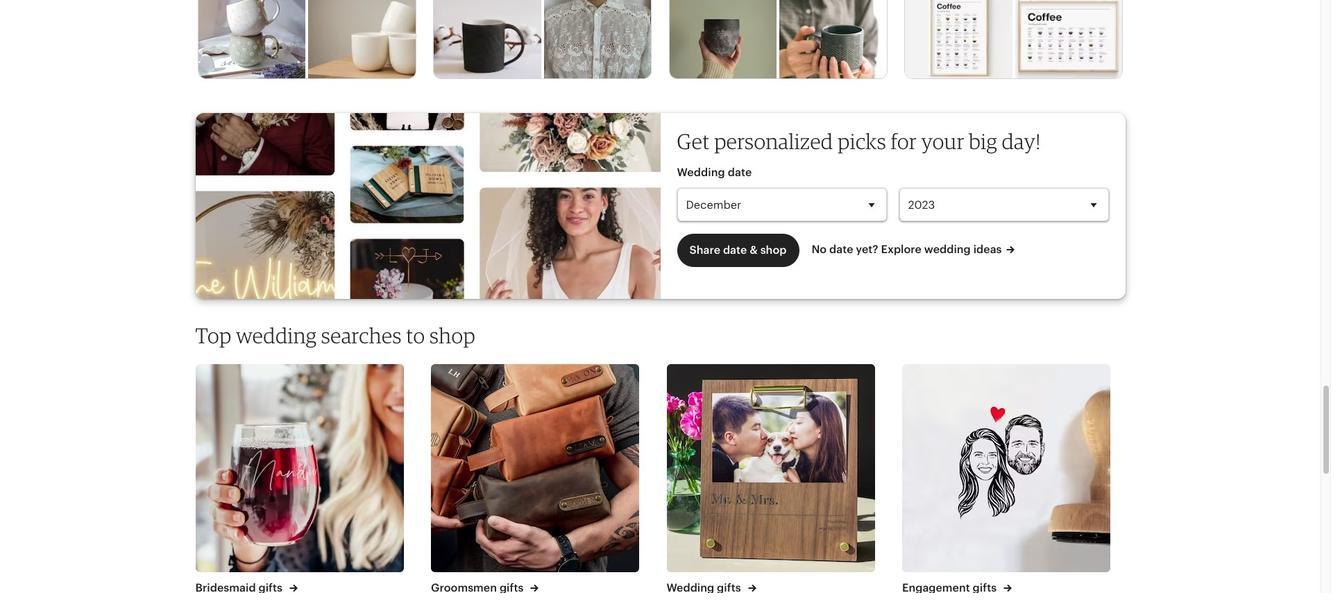 Task type: describe. For each thing, give the bounding box(es) containing it.
1 horizontal spatial wedding
[[925, 243, 971, 256]]

black ceramic mug | japanese style coffee mug image
[[434, 0, 541, 81]]

cop02/coffee essential , guide print,  horizontal, 24 coffee provided, full color, minimalist style, gift for coffee lovers image
[[1015, 0, 1123, 81]]

click here for bridesmaid gifts image
[[195, 364, 404, 572]]

top
[[195, 322, 232, 348]]

click here for engagement gifts image
[[902, 364, 1111, 572]]

yet?
[[856, 243, 879, 256]]

&
[[750, 244, 758, 257]]

0 horizontal spatial wedding
[[236, 322, 317, 348]]

picks
[[838, 128, 886, 154]]

get
[[677, 128, 710, 154]]

date for share
[[723, 244, 747, 257]]

wedding
[[677, 166, 725, 179]]

your
[[922, 128, 965, 154]]

no
[[812, 243, 827, 256]]

share date & shop
[[690, 244, 787, 257]]

to
[[406, 322, 425, 348]]

no date yet? explore wedding ideas link
[[812, 234, 1015, 258]]

click here for groomsmen gifts image
[[431, 364, 639, 572]]

black and white coffee cup, cappuccino cup, handmade ceramic cup, minimalist stoneware cup, modern ceramic cup , tea mug, pinched pottery image
[[670, 0, 777, 81]]

top wedding searches to shop
[[195, 322, 476, 348]]

personalized
[[714, 128, 833, 154]]

cop01/coffee essential, guide print, 25 coffee provided, full color, minimalist style image
[[905, 0, 1013, 81]]

shop inside share date & shop button
[[761, 244, 787, 257]]



Task type: locate. For each thing, give the bounding box(es) containing it.
date inside no date yet? explore wedding ideas link
[[830, 243, 854, 256]]

date
[[728, 166, 752, 179], [830, 243, 854, 256], [723, 244, 747, 257]]

shop right to
[[430, 322, 476, 348]]

big
[[969, 128, 998, 154]]

day!
[[1002, 128, 1041, 154]]

searches
[[321, 322, 402, 348]]

1 horizontal spatial shop
[[761, 244, 787, 257]]

1 vertical spatial wedding
[[236, 322, 317, 348]]

ideas
[[974, 243, 1002, 256]]

assortment of wedding items that are available on etsy image
[[195, 113, 661, 299]]

date for wedding
[[728, 166, 752, 179]]

no date yet? explore wedding ideas
[[812, 243, 1002, 256]]

daisy coffee mug | cozy tea cups | daisy cappuccino ceramic mug | cute daisy pottery| hand painted cup| engagement gift | wedding gift image
[[198, 0, 306, 81]]

wedding right top
[[236, 322, 317, 348]]

wedding
[[925, 243, 971, 256], [236, 322, 317, 348]]

black ceramic mug, black stoneware mug image
[[780, 0, 887, 81]]

click here for wedding gifts image
[[667, 364, 875, 572]]

1 vertical spatial shop
[[430, 322, 476, 348]]

shop right &
[[761, 244, 787, 257]]

wedding left the ideas
[[925, 243, 971, 256]]

share date & shop button
[[677, 234, 799, 268]]

date right the wedding
[[728, 166, 752, 179]]

share
[[690, 244, 721, 257]]

date for no
[[830, 243, 854, 256]]

date inside share date & shop button
[[723, 244, 747, 257]]

shop
[[761, 244, 787, 257], [430, 322, 476, 348]]

0 vertical spatial shop
[[761, 244, 787, 257]]

wedding date
[[677, 166, 752, 179]]

date left &
[[723, 244, 747, 257]]

date right no on the top right of the page
[[830, 243, 854, 256]]

0 vertical spatial wedding
[[925, 243, 971, 256]]

for
[[891, 128, 917, 154]]

get personalized picks for your big day!
[[677, 128, 1041, 154]]

0 horizontal spatial shop
[[430, 322, 476, 348]]

vintage 1910s antique edwardian white cotton eyelet short sleeve shirtwaist with mother of pear buttons and tie back at waist-size m-l image
[[544, 0, 651, 81]]

explore
[[881, 243, 922, 256]]

white stoneware coffee cup handmade pottery mug white ceramics coffee cup coffee lovers gift ceramic coffee mug japanese tea cup latte cup image
[[308, 0, 416, 81]]



Task type: vqa. For each thing, say whether or not it's contained in the screenshot.
Share's DATE
yes



